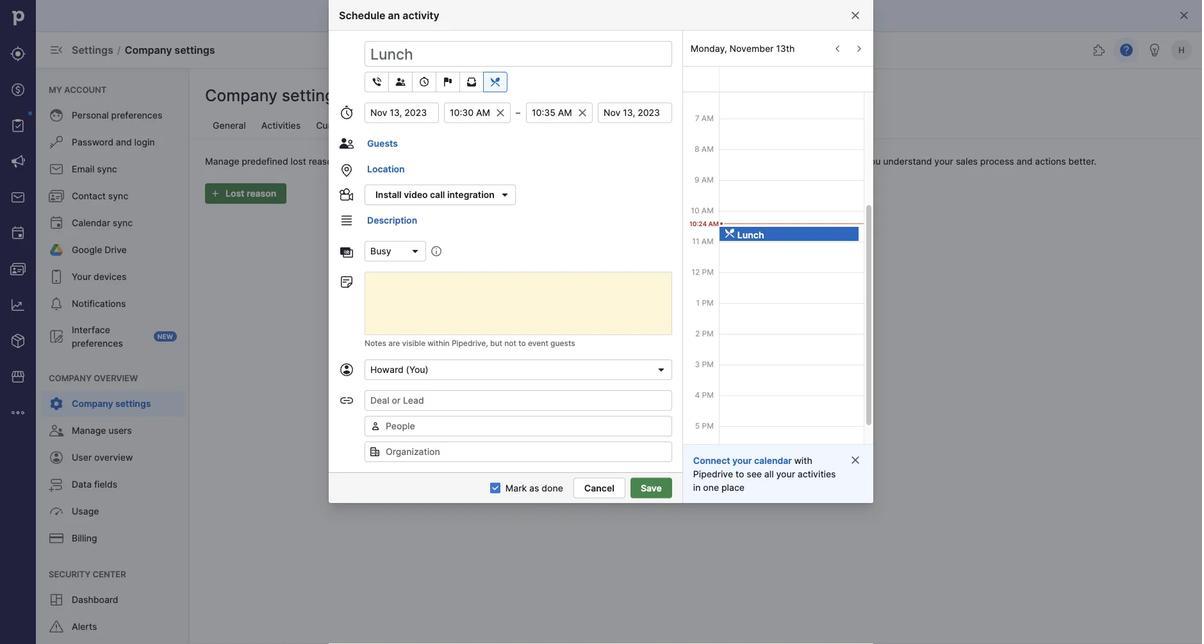 Task type: locate. For each thing, give the bounding box(es) containing it.
0 horizontal spatial users
[[109, 425, 132, 436]]

h
[[1179, 45, 1185, 55]]

0 horizontal spatial lost
[[226, 188, 245, 199]]

none field up people field
[[365, 390, 672, 411]]

pm for 3 pm
[[702, 360, 714, 369]]

pm right the in
[[702, 483, 714, 492]]

lost left reasons.
[[291, 156, 306, 167]]

color undefined image inside your devices link
[[49, 269, 64, 285]]

/
[[117, 44, 121, 56]]

4 color undefined image from the top
[[49, 269, 64, 285]]

cancel
[[585, 483, 615, 494]]

2 vertical spatial your
[[777, 469, 796, 480]]

1 vertical spatial reasons
[[720, 424, 771, 440]]

your right all
[[777, 469, 796, 480]]

0 vertical spatial overview
[[94, 373, 138, 383]]

color undefined image left contact
[[49, 188, 64, 204]]

products image
[[10, 333, 26, 349]]

1 vertical spatial lost
[[226, 188, 245, 199]]

7 color undefined image from the top
[[49, 477, 64, 492]]

as left lost,
[[446, 156, 456, 167]]

color undefined image inside data fields link
[[49, 477, 64, 492]]

pipedrive
[[694, 469, 734, 480]]

6 am from the top
[[702, 237, 714, 246]]

0 vertical spatial company settings
[[205, 86, 343, 105]]

company up general
[[205, 86, 278, 105]]

lost for lost reasons
[[378, 120, 396, 131]]

usage
[[72, 506, 99, 517]]

2 none field from the top
[[365, 416, 672, 437]]

deal left help
[[806, 156, 825, 167]]

sync up drive
[[113, 218, 133, 229]]

4 am from the top
[[702, 175, 714, 184]]

company settings up activities
[[205, 86, 343, 105]]

color undefined image inside email sync link
[[49, 162, 64, 177]]

the right the documenting
[[719, 156, 733, 167]]

1 horizontal spatial reason
[[691, 450, 720, 461]]

color undefined image inside contact sync link
[[49, 188, 64, 204]]

1 use the arrow keys to pick a date text field from the left
[[365, 103, 439, 123]]

color undefined image inside user overview link
[[49, 450, 64, 465]]

insights image
[[10, 297, 26, 313]]

2 vertical spatial as
[[530, 483, 539, 494]]

company right / at the top left of page
[[125, 44, 172, 56]]

0 vertical spatial predefined
[[242, 156, 288, 167]]

1 horizontal spatial manage
[[205, 156, 239, 167]]

overview for company overview
[[94, 373, 138, 383]]

1 horizontal spatial settings
[[175, 44, 215, 56]]

0 horizontal spatial the
[[675, 450, 689, 461]]

use the arrow keys to pick a date text field up options.
[[598, 103, 672, 123]]

lost for reasons.
[[291, 156, 306, 167]]

1 pm from the top
[[702, 267, 714, 277]]

Use the arrow keys to pick a date text field
[[365, 103, 439, 123], [598, 103, 672, 123]]

color undefined image inside usage link
[[49, 504, 64, 519]]

lost reason button
[[205, 183, 287, 204]]

company down the interface preferences
[[49, 373, 92, 383]]

2 vertical spatial none field
[[365, 442, 672, 462]]

settings
[[72, 44, 113, 56]]

color undefined image inside personal preferences link
[[49, 108, 64, 123]]

color undefined image for data
[[49, 477, 64, 492]]

the right enter
[[675, 450, 689, 461]]

quick help image
[[1119, 42, 1135, 58]]

and
[[116, 137, 132, 148], [1017, 156, 1033, 167]]

contacts image
[[10, 262, 26, 277]]

7 pm
[[696, 483, 714, 492]]

as right 6 pm
[[723, 450, 732, 461]]

3 color undefined image from the top
[[49, 215, 64, 231]]

am up '7 am'
[[702, 83, 714, 92]]

can left choose
[[505, 156, 520, 167]]

preferences up login
[[111, 110, 162, 121]]

0 vertical spatial none field
[[365, 390, 672, 411]]

predefined
[[242, 156, 288, 167], [620, 424, 689, 440]]

1 vertical spatial predefined
[[620, 424, 689, 440]]

1 vertical spatial manage
[[72, 425, 106, 436]]

password and login link
[[41, 130, 185, 155]]

0 horizontal spatial predefined
[[242, 156, 288, 167]]

6 for 6 am
[[695, 83, 700, 92]]

calendar sync
[[72, 218, 133, 229]]

Howard (You) field
[[365, 360, 672, 380]]

can
[[505, 156, 520, 167], [827, 156, 842, 167], [615, 450, 630, 461]]

8 color undefined image from the top
[[49, 504, 64, 519]]

pm for 7 pm
[[702, 483, 714, 492]]

1 none field from the top
[[365, 390, 672, 411]]

see
[[747, 469, 762, 480]]

0 horizontal spatial reasons
[[399, 120, 432, 131]]

can left still
[[615, 450, 630, 461]]

0 horizontal spatial your
[[733, 455, 752, 466]]

color undefined image left user
[[49, 450, 64, 465]]

your left sales
[[935, 156, 954, 167]]

none field down deal or lead field
[[365, 416, 672, 437]]

manage up user
[[72, 425, 106, 436]]

sync for email sync
[[97, 164, 117, 175]]

choose
[[523, 156, 554, 167]]

and left actions
[[1017, 156, 1033, 167]]

2 color undefined image from the top
[[49, 162, 64, 177]]

2 horizontal spatial as
[[723, 450, 732, 461]]

user overview link
[[41, 445, 185, 471]]

am
[[702, 83, 714, 92], [702, 113, 714, 123], [702, 144, 714, 154], [702, 175, 714, 184], [702, 206, 714, 215], [702, 237, 714, 246]]

dashboard
[[72, 595, 118, 606]]

settings
[[175, 44, 215, 56], [282, 86, 343, 105], [115, 398, 151, 409]]

pm right '2' in the bottom of the page
[[702, 329, 714, 338]]

manage for manage predefined lost reasons. when a deal is marked as lost, users can choose between these options. documenting the reason for a lost deal can help you understand your sales process and actions better.
[[205, 156, 239, 167]]

a
[[374, 156, 380, 167], [781, 156, 786, 167], [735, 450, 740, 461]]

still
[[633, 450, 647, 461]]

lost
[[291, 156, 306, 167], [788, 156, 804, 167], [693, 424, 716, 440]]

11 am
[[693, 237, 714, 246]]

the
[[719, 156, 733, 167], [675, 450, 689, 461]]

lost,
[[459, 156, 477, 167]]

color undefined image inside google drive link
[[49, 242, 64, 258]]

3 pm from the top
[[702, 329, 714, 338]]

color undefined image inside dashboard link
[[49, 592, 64, 608]]

6 pm from the top
[[702, 421, 714, 431]]

0 horizontal spatial use the arrow keys to pick a date text field
[[365, 103, 439, 123]]

0 horizontal spatial company settings
[[72, 398, 151, 409]]

better.
[[1069, 156, 1097, 167]]

0 vertical spatial users
[[479, 156, 503, 167]]

9 color undefined image from the top
[[49, 531, 64, 546]]

a right for
[[781, 156, 786, 167]]

pm right the '5' at the right bottom of the page
[[702, 421, 714, 431]]

color undefined image left billing
[[49, 531, 64, 546]]

1 vertical spatial users
[[109, 425, 132, 436]]

5 am from the top
[[702, 206, 714, 215]]

Deal or Lead text field
[[365, 390, 672, 411]]

pm right 3
[[702, 360, 714, 369]]

reasons up is
[[399, 120, 432, 131]]

1 color undefined image from the top
[[49, 108, 64, 123]]

1 vertical spatial the
[[675, 450, 689, 461]]

user
[[72, 452, 92, 463]]

1 horizontal spatial users
[[479, 156, 503, 167]]

color undefined image left calendar
[[49, 215, 64, 231]]

lost inside button
[[226, 188, 245, 199]]

schedule an activity
[[339, 9, 440, 21]]

preferences for personal
[[111, 110, 162, 121]]

color undefined image left password
[[49, 135, 64, 150]]

pm right 12
[[702, 267, 714, 277]]

busy button
[[365, 241, 426, 262]]

company settings up manage users link
[[72, 398, 151, 409]]

and left login
[[116, 137, 132, 148]]

color undefined image inside notifications link
[[49, 296, 64, 312]]

10 color undefined image from the top
[[49, 592, 64, 608]]

0 horizontal spatial color primary inverted image
[[208, 188, 223, 199]]

0 horizontal spatial deal
[[382, 156, 400, 167]]

email sync link
[[41, 156, 185, 182]]

predefined for manage
[[242, 156, 288, 167]]

7 pm from the top
[[702, 452, 714, 461]]

overview
[[94, 373, 138, 383], [94, 452, 133, 463]]

predefined up lost reason
[[242, 156, 288, 167]]

leads image
[[10, 46, 26, 62]]

0 horizontal spatial to
[[519, 339, 526, 348]]

1 horizontal spatial predefined
[[620, 424, 689, 440]]

company settings menu item
[[36, 391, 190, 417]]

pm for 2 pm
[[702, 329, 714, 338]]

3 am from the top
[[702, 144, 714, 154]]

pm for 4 pm
[[702, 390, 714, 400]]

your up see
[[733, 455, 752, 466]]

activity
[[403, 9, 440, 21]]

reasons.
[[309, 156, 345, 167]]

deal left is
[[382, 156, 400, 167]]

1 horizontal spatial company settings
[[205, 86, 343, 105]]

description
[[367, 215, 417, 226]]

0 horizontal spatial manage
[[72, 425, 106, 436]]

color undefined image down my
[[49, 108, 64, 123]]

integration
[[447, 189, 495, 200]]

h button
[[1169, 37, 1195, 63]]

pm right 4 at the bottom right
[[702, 390, 714, 400]]

your
[[935, 156, 954, 167], [733, 455, 752, 466], [777, 469, 796, 480]]

color undefined image
[[10, 118, 26, 133], [49, 135, 64, 150], [49, 188, 64, 204], [49, 242, 64, 258], [49, 296, 64, 312], [49, 329, 64, 344], [49, 423, 64, 439], [49, 619, 64, 635]]

0 horizontal spatial as
[[446, 156, 456, 167]]

schedule an activity dialog
[[0, 0, 1203, 644]]

1 horizontal spatial deal
[[806, 156, 825, 167]]

1 horizontal spatial and
[[1017, 156, 1033, 167]]

color undefined image
[[49, 108, 64, 123], [49, 162, 64, 177], [49, 215, 64, 231], [49, 269, 64, 285], [49, 396, 64, 412], [49, 450, 64, 465], [49, 477, 64, 492], [49, 504, 64, 519], [49, 531, 64, 546], [49, 592, 64, 608]]

color undefined image inside manage users link
[[49, 423, 64, 439]]

none field down people field
[[365, 442, 672, 462]]

mark
[[506, 483, 527, 494]]

2 vertical spatial sync
[[113, 218, 133, 229]]

am right 9
[[702, 175, 714, 184]]

color undefined image left manage users on the left bottom
[[49, 423, 64, 439]]

3 none field from the top
[[365, 442, 672, 462]]

pm for 12 pm
[[702, 267, 714, 277]]

4 pm from the top
[[702, 360, 714, 369]]

0 horizontal spatial lost
[[291, 156, 306, 167]]

color undefined image left your
[[49, 269, 64, 285]]

use the arrow keys to pick a date text field up guests at the top left of page
[[365, 103, 439, 123]]

0 vertical spatial the
[[719, 156, 733, 167]]

6 up "pipedrive"
[[695, 452, 700, 461]]

overview for user overview
[[94, 452, 133, 463]]

activities
[[798, 469, 836, 480]]

0 horizontal spatial settings
[[115, 398, 151, 409]]

1 vertical spatial company settings
[[72, 398, 151, 409]]

2 horizontal spatial settings
[[282, 86, 343, 105]]

5 pm from the top
[[702, 390, 714, 400]]

none field people
[[365, 416, 672, 437]]

6 am
[[695, 83, 714, 92]]

documenting
[[659, 156, 716, 167]]

2 horizontal spatial a
[[781, 156, 786, 167]]

2 deal from the left
[[806, 156, 825, 167]]

a right 'when'
[[374, 156, 380, 167]]

0 horizontal spatial a
[[374, 156, 380, 167]]

reasons up the "free-"
[[720, 424, 771, 440]]

can left help
[[827, 156, 842, 167]]

Lunch text field
[[365, 41, 672, 67]]

color undefined image down deals icon
[[10, 118, 26, 133]]

manage
[[205, 156, 239, 167], [72, 425, 106, 436]]

0 horizontal spatial can
[[505, 156, 520, 167]]

reason
[[735, 156, 764, 167], [247, 188, 276, 199], [691, 450, 720, 461]]

as right mark
[[530, 483, 539, 494]]

save
[[641, 483, 662, 494]]

mark as done
[[506, 483, 563, 494]]

manage for manage users
[[72, 425, 106, 436]]

color primary image inside busy popup button
[[410, 246, 421, 256]]

9
[[695, 175, 700, 184]]

6 up '7 am'
[[695, 83, 700, 92]]

1 horizontal spatial use the arrow keys to pick a date text field
[[598, 103, 672, 123]]

color undefined image down security
[[49, 592, 64, 608]]

none field "organization"
[[365, 442, 672, 462]]

menu
[[0, 0, 36, 644], [36, 68, 190, 644]]

menu containing personal preferences
[[36, 68, 190, 644]]

2 vertical spatial settings
[[115, 398, 151, 409]]

0 vertical spatial to
[[519, 339, 526, 348]]

password
[[72, 137, 113, 148]]

your
[[72, 272, 91, 282]]

an
[[388, 9, 400, 21]]

1 horizontal spatial as
[[530, 483, 539, 494]]

1 horizontal spatial your
[[777, 469, 796, 480]]

2 use the arrow keys to pick a date text field from the left
[[598, 103, 672, 123]]

overview up data fields link
[[94, 452, 133, 463]]

0 horizontal spatial and
[[116, 137, 132, 148]]

manage predefined lost reasons. when a deal is marked as lost, users can choose between these options. documenting the reason for a lost deal can help you understand your sales process and actions better.
[[205, 156, 1097, 167]]

color undefined image left the usage
[[49, 504, 64, 519]]

color undefined image left alerts
[[49, 619, 64, 635]]

People text field
[[381, 417, 672, 436]]

personal preferences link
[[41, 103, 185, 128]]

pm up "pipedrive"
[[702, 452, 714, 461]]

2 6 from the top
[[695, 452, 700, 461]]

2
[[696, 329, 700, 338]]

lost reasons
[[378, 120, 432, 131]]

1 vertical spatial preferences
[[72, 338, 123, 349]]

5 pm
[[696, 421, 714, 431]]

predefined for no
[[620, 424, 689, 440]]

menu item
[[36, 641, 190, 644]]

1 horizontal spatial to
[[736, 469, 745, 480]]

color undefined image left "email"
[[49, 162, 64, 177]]

when
[[347, 156, 372, 167]]

color undefined image left google
[[49, 242, 64, 258]]

color undefined image for your
[[49, 269, 64, 285]]

process
[[981, 156, 1015, 167]]

1 horizontal spatial lost
[[378, 120, 396, 131]]

color undefined image for calendar
[[49, 215, 64, 231]]

event
[[528, 339, 549, 348]]

color undefined image right more image
[[49, 396, 64, 412]]

1 am from the top
[[702, 83, 714, 92]]

0 vertical spatial reason
[[735, 156, 764, 167]]

menu for schedule an activity
[[0, 0, 36, 644]]

you
[[866, 156, 881, 167]]

your devices
[[72, 272, 127, 282]]

security center
[[49, 569, 126, 579]]

reasons
[[399, 120, 432, 131], [720, 424, 771, 440]]

pm for 5 pm
[[702, 421, 714, 431]]

color undefined image inside the company settings link
[[49, 396, 64, 412]]

1 vertical spatial overview
[[94, 452, 133, 463]]

1 vertical spatial color primary inverted image
[[725, 228, 735, 238]]

1 horizontal spatial reasons
[[720, 424, 771, 440]]

color primary inverted image left lost reason
[[208, 188, 223, 199]]

0 vertical spatial color primary inverted image
[[208, 188, 223, 199]]

0 vertical spatial manage
[[205, 156, 239, 167]]

am for 8 am
[[702, 144, 714, 154]]

0 horizontal spatial reason
[[247, 188, 276, 199]]

busy
[[371, 246, 391, 257]]

preferences down interface
[[72, 338, 123, 349]]

install video call integration button
[[365, 185, 516, 205]]

Organization text field
[[365, 442, 672, 462]]

to inside with pipedrive to see all your activities in one place
[[736, 469, 745, 480]]

install video call integration
[[376, 189, 495, 200]]

to right "not"
[[519, 339, 526, 348]]

as
[[446, 156, 456, 167], [723, 450, 732, 461], [530, 483, 539, 494]]

1 vertical spatial reason
[[247, 188, 276, 199]]

0 vertical spatial lost
[[378, 120, 396, 131]]

8 pm from the top
[[702, 483, 714, 492]]

color undefined image left data
[[49, 477, 64, 492]]

overview up the company settings link
[[94, 373, 138, 383]]

7 for 7 pm
[[696, 483, 700, 492]]

1 pm
[[697, 298, 714, 307]]

1 vertical spatial none field
[[365, 416, 672, 437]]

my
[[49, 85, 62, 95]]

a left the "free-"
[[735, 450, 740, 461]]

7 up "8"
[[695, 113, 700, 123]]

1 6 from the top
[[695, 83, 700, 92]]

0 vertical spatial 7
[[695, 113, 700, 123]]

color primary image
[[1180, 10, 1190, 21], [369, 77, 385, 87], [417, 77, 432, 87], [440, 77, 456, 87], [464, 77, 480, 87], [496, 108, 506, 118], [339, 136, 355, 151], [497, 187, 513, 203], [339, 213, 355, 228], [410, 246, 421, 256], [339, 393, 355, 408], [371, 421, 381, 431], [370, 447, 380, 457], [851, 455, 861, 465]]

am right 10
[[702, 206, 714, 215]]

lost right for
[[788, 156, 804, 167]]

pm right 1
[[702, 298, 714, 307]]

5 color undefined image from the top
[[49, 396, 64, 412]]

2 pm from the top
[[702, 298, 714, 307]]

deal
[[382, 156, 400, 167], [806, 156, 825, 167]]

2 horizontal spatial your
[[935, 156, 954, 167]]

2 pm
[[696, 329, 714, 338]]

lost up 6 pm
[[693, 424, 716, 440]]

1 vertical spatial sync
[[108, 191, 128, 202]]

7 left one
[[696, 483, 700, 492]]

1 horizontal spatial lost
[[693, 424, 716, 440]]

1 vertical spatial to
[[736, 469, 745, 480]]

color undefined image inside alerts link
[[49, 619, 64, 635]]

color primary image
[[393, 77, 408, 87], [488, 77, 503, 87], [339, 105, 355, 121], [578, 108, 588, 118], [339, 163, 355, 178], [339, 187, 355, 203], [339, 245, 355, 260], [339, 274, 355, 290], [339, 362, 355, 378], [656, 365, 667, 375], [490, 483, 501, 493]]

2 am from the top
[[702, 113, 714, 123]]

predefined up enter
[[620, 424, 689, 440]]

company settings inside menu item
[[72, 398, 151, 409]]

company down company overview
[[72, 398, 113, 409]]

color undefined image for alerts
[[49, 619, 64, 635]]

company overview
[[49, 373, 138, 383]]

color primary image inside "organization" field
[[370, 447, 380, 457]]

color undefined image for user
[[49, 450, 64, 465]]

am right "8"
[[702, 144, 714, 154]]

5
[[696, 421, 700, 431]]

color primary inverted image inside lost reason button
[[208, 188, 223, 199]]

am up 8 am
[[702, 113, 714, 123]]

sync up calendar sync link
[[108, 191, 128, 202]]

6 color undefined image from the top
[[49, 450, 64, 465]]

user overview
[[72, 452, 133, 463]]

None field
[[365, 390, 672, 411], [365, 416, 672, 437], [365, 442, 672, 462]]

0 vertical spatial 6
[[695, 83, 700, 92]]

manage down general
[[205, 156, 239, 167]]

menu toggle image
[[49, 42, 64, 58]]

color undefined image inside calendar sync link
[[49, 215, 64, 231]]

within
[[428, 339, 450, 348]]

color undefined image for contact sync
[[49, 188, 64, 204]]

1 vertical spatial 7
[[696, 483, 700, 492]]

to down connect your calendar
[[736, 469, 745, 480]]

color undefined image for personal
[[49, 108, 64, 123]]

info image
[[431, 246, 442, 256]]

color primary inverted image
[[208, 188, 223, 199], [725, 228, 735, 238]]

users up user overview link
[[109, 425, 132, 436]]

sync right "email"
[[97, 164, 117, 175]]

color primary inverted image left "lunch"
[[725, 228, 735, 238]]

0 vertical spatial sync
[[97, 164, 117, 175]]

contact sync link
[[41, 183, 185, 209]]

1 vertical spatial 6
[[695, 452, 700, 461]]

am for 10 am
[[702, 206, 714, 215]]

sync for calendar sync
[[113, 218, 133, 229]]

1 horizontal spatial color primary inverted image
[[725, 228, 735, 238]]

currencies
[[316, 120, 362, 131]]

color undefined image right insights image
[[49, 296, 64, 312]]

am right 11
[[702, 237, 714, 246]]

users right lost,
[[479, 156, 503, 167]]

color undefined image inside password and login link
[[49, 135, 64, 150]]

color undefined image left interface
[[49, 329, 64, 344]]

0 vertical spatial your
[[935, 156, 954, 167]]

0 vertical spatial and
[[116, 137, 132, 148]]

0 vertical spatial preferences
[[111, 110, 162, 121]]



Task type: vqa. For each thing, say whether or not it's contained in the screenshot.
color primary icon inside Howard (You) popup button
yes



Task type: describe. For each thing, give the bounding box(es) containing it.
menu for activities
[[36, 68, 190, 644]]

place
[[722, 482, 745, 493]]

sales assistant image
[[1148, 42, 1163, 58]]

interface
[[72, 324, 110, 335]]

1
[[697, 298, 700, 307]]

1 horizontal spatial can
[[615, 450, 630, 461]]

in
[[694, 482, 701, 493]]

am for 11 am
[[702, 237, 714, 246]]

lost reason
[[226, 188, 276, 199]]

2 horizontal spatial reason
[[735, 156, 764, 167]]

am for 7 am
[[702, 113, 714, 123]]

settings / company settings
[[72, 44, 215, 56]]

2 horizontal spatial lost
[[788, 156, 804, 167]]

save button
[[631, 478, 672, 498]]

general
[[213, 120, 246, 131]]

your devices link
[[41, 264, 185, 290]]

color undefined image for company
[[49, 396, 64, 412]]

email sync
[[72, 164, 117, 175]]

monday,
[[691, 43, 727, 54]]

call
[[430, 189, 445, 200]]

Search Pipedrive field
[[486, 37, 717, 63]]

Busy field
[[365, 241, 426, 262]]

as inside schedule an activity "dialog"
[[530, 483, 539, 494]]

is
[[403, 156, 410, 167]]

–
[[516, 107, 521, 118]]

howard (you) button
[[365, 360, 672, 380]]

close image
[[851, 10, 861, 21]]

data
[[72, 479, 92, 490]]

7 am
[[695, 113, 714, 123]]

1 vertical spatial and
[[1017, 156, 1033, 167]]

your inside with pipedrive to see all your activities in one place
[[777, 469, 796, 480]]

h:mm AM text field
[[444, 103, 511, 123]]

personal
[[72, 110, 109, 121]]

lost for lost reason
[[226, 188, 245, 199]]

manage users
[[72, 425, 132, 436]]

(you)
[[406, 364, 429, 375]]

0 vertical spatial reasons
[[399, 120, 432, 131]]

enter
[[650, 450, 672, 461]]

calendar
[[72, 218, 110, 229]]

color undefined image for email
[[49, 162, 64, 177]]

notes
[[365, 339, 387, 348]]

help
[[845, 156, 863, 167]]

0 vertical spatial settings
[[175, 44, 215, 56]]

color primary image inside install video call integration button
[[497, 187, 513, 203]]

drive
[[105, 245, 127, 255]]

guests
[[367, 138, 398, 149]]

sync for contact sync
[[108, 191, 128, 202]]

billing
[[72, 533, 97, 544]]

not
[[505, 339, 517, 348]]

7 for 7 am
[[695, 113, 700, 123]]

dashboard link
[[41, 587, 185, 613]]

10
[[691, 206, 700, 215]]

pm for 1 pm
[[702, 298, 714, 307]]

h:mm AM text field
[[526, 103, 593, 123]]

more image
[[10, 405, 26, 421]]

company inside company settings menu item
[[72, 398, 113, 409]]

pm for 6 pm
[[702, 452, 714, 461]]

options.
[[623, 156, 657, 167]]

users inside menu
[[109, 425, 132, 436]]

color undefined image for notifications
[[49, 296, 64, 312]]

1 horizontal spatial the
[[719, 156, 733, 167]]

settings inside menu item
[[115, 398, 151, 409]]

am for 6 am
[[702, 83, 714, 92]]

6 pm
[[695, 452, 714, 461]]

3
[[695, 360, 700, 369]]

2 horizontal spatial can
[[827, 156, 842, 167]]

my account
[[49, 85, 107, 95]]

cancel button
[[574, 478, 626, 498]]

lost for reasons
[[693, 424, 716, 440]]

lunch
[[738, 230, 765, 240]]

2 vertical spatial reason
[[691, 450, 720, 461]]

4
[[695, 390, 700, 400]]

personal preferences
[[72, 110, 162, 121]]

0 vertical spatial as
[[446, 156, 456, 167]]

1 horizontal spatial a
[[735, 450, 740, 461]]

fields
[[94, 479, 117, 490]]

these
[[596, 156, 620, 167]]

pipedrive,
[[452, 339, 488, 348]]

1 vertical spatial as
[[723, 450, 732, 461]]

activities image
[[10, 226, 26, 241]]

alerts link
[[41, 614, 185, 640]]

text.
[[786, 450, 805, 461]]

actions
[[1036, 156, 1067, 167]]

color undefined image for google drive
[[49, 242, 64, 258]]

one
[[704, 482, 719, 493]]

4 pm
[[695, 390, 714, 400]]

sales inbox image
[[10, 190, 26, 205]]

color undefined image for manage users
[[49, 423, 64, 439]]

security
[[49, 569, 91, 579]]

users
[[588, 450, 612, 461]]

november
[[730, 43, 774, 54]]

deals image
[[10, 82, 26, 97]]

howard
[[371, 364, 404, 375]]

marketplace image
[[10, 369, 26, 385]]

9 am
[[695, 175, 714, 184]]

color undefined image inside billing link
[[49, 531, 64, 546]]

contact sync
[[72, 191, 128, 202]]

google
[[72, 245, 102, 255]]

campaigns image
[[10, 154, 26, 169]]

schedule
[[339, 9, 386, 21]]

with
[[795, 455, 813, 466]]

1 deal from the left
[[382, 156, 400, 167]]

no
[[598, 424, 616, 440]]

contact
[[72, 191, 106, 202]]

are
[[389, 339, 400, 348]]

1 vertical spatial settings
[[282, 86, 343, 105]]

between
[[557, 156, 594, 167]]

13th
[[777, 43, 795, 54]]

color undefined image for password and login
[[49, 135, 64, 150]]

11
[[693, 237, 700, 246]]

google drive link
[[41, 237, 185, 263]]

calendar sync link
[[41, 210, 185, 236]]

color primary image inside howard (you) popup button
[[656, 365, 667, 375]]

6 for 6 pm
[[695, 452, 700, 461]]

usage link
[[41, 499, 185, 524]]

and inside password and login link
[[116, 137, 132, 148]]

am for 9 am
[[702, 175, 714, 184]]

done
[[542, 483, 563, 494]]

12
[[692, 267, 700, 277]]

1 vertical spatial your
[[733, 455, 752, 466]]

home image
[[8, 8, 28, 28]]

previous day image
[[830, 44, 846, 54]]

next day image
[[852, 44, 867, 54]]

preferences for interface
[[72, 338, 123, 349]]

alerts
[[72, 622, 97, 632]]

none field deal or lead
[[365, 390, 672, 411]]

12 pm
[[692, 267, 714, 277]]

guests
[[551, 339, 575, 348]]

quick add image
[[732, 42, 748, 58]]

reason inside button
[[247, 188, 276, 199]]

billing link
[[41, 526, 185, 551]]

howard (you)
[[371, 364, 429, 375]]

8 am
[[695, 144, 714, 154]]

color undefined image for interface preferences
[[49, 329, 64, 344]]

marked
[[412, 156, 444, 167]]

color primary image inside people field
[[371, 421, 381, 431]]

visible
[[402, 339, 426, 348]]



